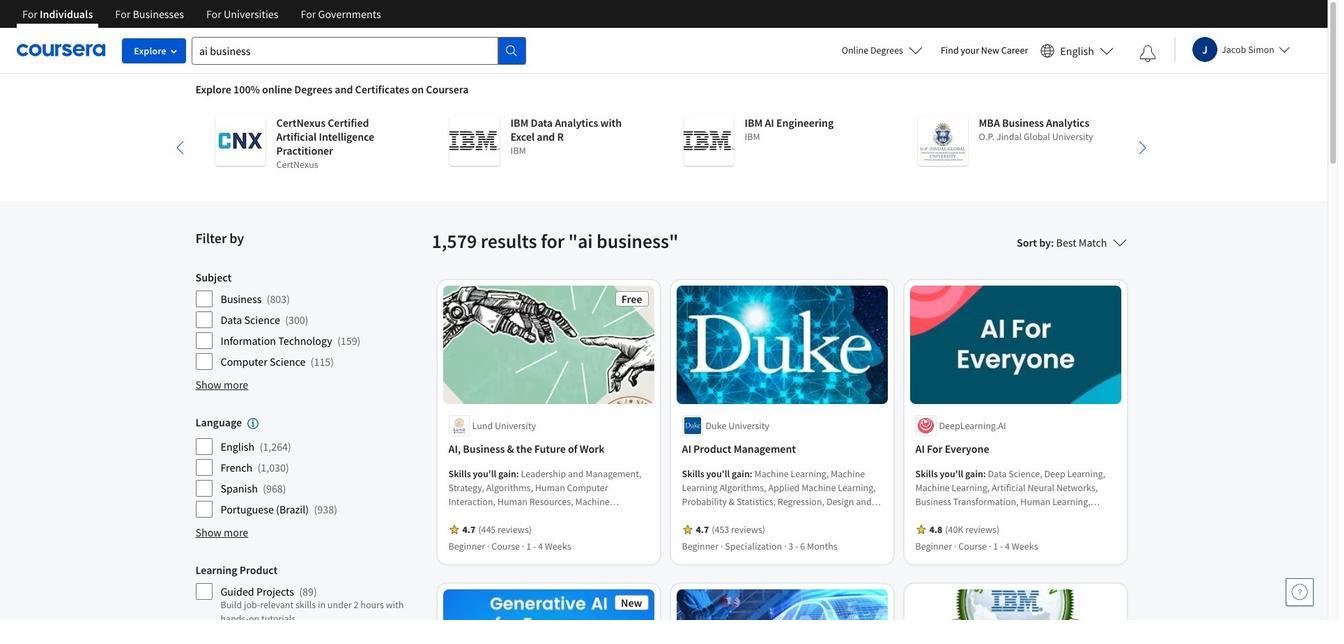 Task type: locate. For each thing, give the bounding box(es) containing it.
group
[[195, 270, 423, 371], [195, 415, 423, 519], [195, 563, 423, 620]]

1 vertical spatial group
[[195, 415, 423, 519]]

None search field
[[192, 37, 526, 64]]

1 horizontal spatial ibm image
[[683, 116, 733, 166]]

What do you want to learn? text field
[[192, 37, 498, 64]]

2 ibm image from the left
[[683, 116, 733, 166]]

2 group from the top
[[195, 415, 423, 519]]

help center image
[[1291, 584, 1308, 601]]

information about this filter group image
[[247, 418, 259, 429]]

0 vertical spatial group
[[195, 270, 423, 371]]

0 horizontal spatial ibm image
[[449, 116, 499, 166]]

2 vertical spatial group
[[195, 563, 423, 620]]

ibm image
[[449, 116, 499, 166], [683, 116, 733, 166]]



Task type: vqa. For each thing, say whether or not it's contained in the screenshot.
group
yes



Task type: describe. For each thing, give the bounding box(es) containing it.
1 group from the top
[[195, 270, 423, 371]]

coursera image
[[17, 39, 105, 62]]

1 ibm image from the left
[[449, 116, 499, 166]]

3 group from the top
[[195, 563, 423, 620]]

certnexus image
[[215, 116, 265, 166]]

o.p. jindal global university image
[[917, 116, 968, 166]]

banner navigation
[[11, 0, 392, 38]]



